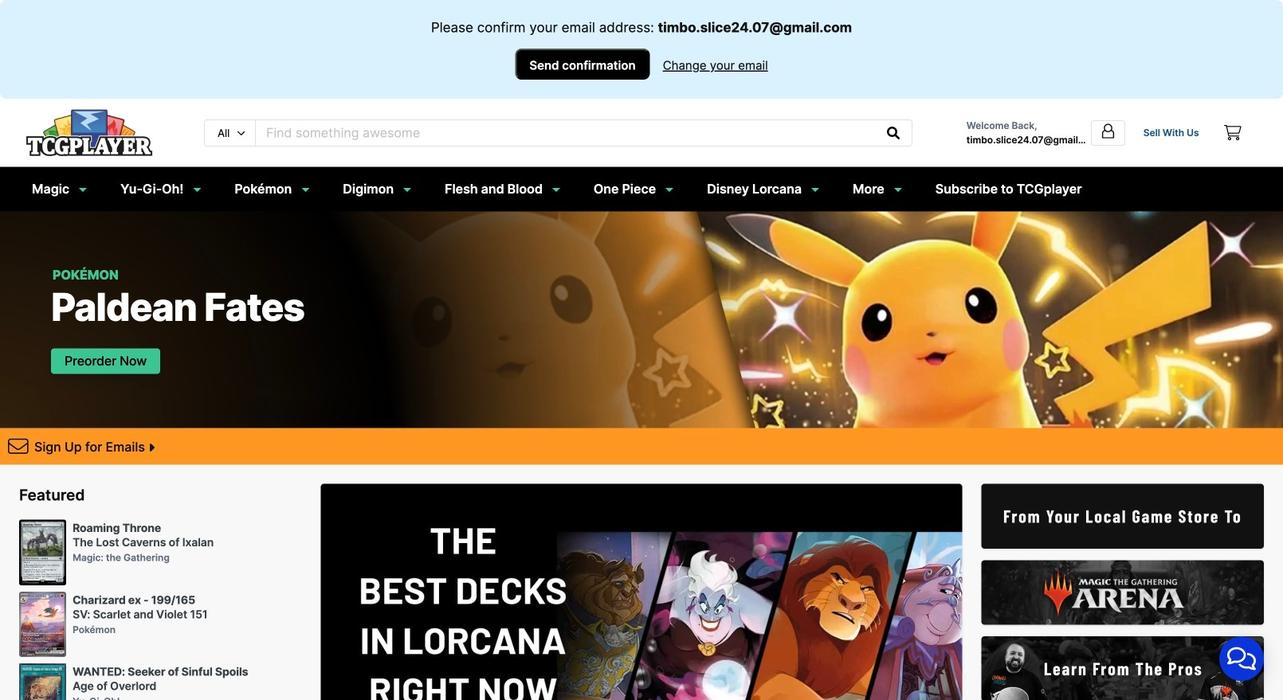 Task type: describe. For each thing, give the bounding box(es) containing it.
view your shopping cart image
[[1225, 125, 1242, 141]]

roaming throne image
[[19, 520, 66, 586]]

tcgplayer.com image
[[26, 109, 153, 157]]

the best decks in the disney lorcana card game right now image
[[321, 484, 963, 701]]



Task type: locate. For each thing, give the bounding box(es) containing it.
caret right image
[[148, 442, 155, 455]]

1 edge season 2 image from the top
[[982, 484, 1264, 549]]

application
[[1201, 618, 1284, 701]]

user icon image
[[1100, 123, 1117, 139]]

2 edge season 2 image from the top
[[982, 561, 1264, 626]]

3 edge season 2 image from the top
[[982, 637, 1264, 701]]

envelope image
[[8, 437, 28, 457]]

1 vertical spatial edge season 2 image
[[982, 561, 1264, 626]]

None text field
[[256, 120, 876, 146]]

wanted: seeker of sinful spoils image
[[19, 664, 66, 701]]

2 vertical spatial edge season 2 image
[[982, 637, 1264, 701]]

edge season 2 image
[[982, 484, 1264, 549], [982, 561, 1264, 626], [982, 637, 1264, 701]]

0 vertical spatial edge season 2 image
[[982, 484, 1264, 549]]

charizard ex - 199/165 image
[[19, 592, 66, 658]]

submit your search image
[[887, 127, 900, 139]]



Task type: vqa. For each thing, say whether or not it's contained in the screenshot.
Vinsmoke Reiju (069) image on the bottom of the page
no



